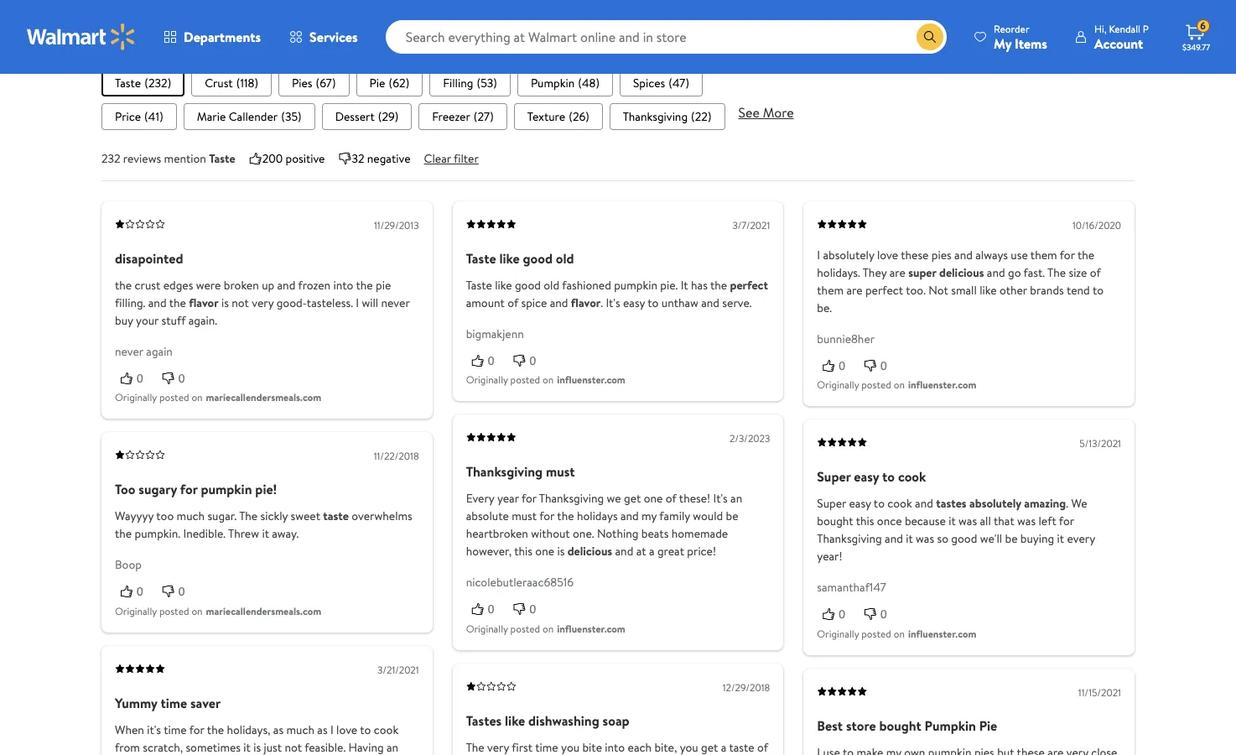 Task type: locate. For each thing, give the bounding box(es) containing it.
was down the because on the bottom of the page
[[916, 530, 935, 547]]

easy inside taste like good old fashioned pumpkin pie. it has the perfect amount of spice and flavor . it's easy to unthaw and serve.
[[623, 294, 645, 311]]

it inside when it's time for the holidays,  as much as i love to cook from scratch, sometimes it is just not feasible.  having a
[[244, 739, 251, 755]]

clear filter button
[[424, 150, 479, 167]]

2 vertical spatial cook
[[374, 721, 399, 738]]

originally down boop
[[115, 604, 157, 618]]

0 vertical spatial love
[[878, 247, 899, 263]]

i up feasible.
[[331, 721, 334, 738]]

crust (118)
[[205, 75, 258, 91]]

originally down samanthaf147
[[818, 626, 860, 641]]

taste inside list item
[[115, 75, 141, 91]]

be.
[[818, 299, 832, 316]]

1 horizontal spatial absolutely
[[970, 495, 1022, 512]]

never inside is not very good-tasteless. i will never buy your stuff again.
[[381, 294, 410, 311]]

heartbroken
[[466, 525, 529, 542]]

1 vertical spatial much
[[287, 721, 315, 738]]

delicious down one.
[[568, 543, 613, 560]]

0 vertical spatial delicious
[[940, 264, 985, 281]]

and down has in the right top of the page
[[702, 294, 720, 311]]

1 vertical spatial must
[[512, 508, 537, 525]]

of inside and go fast. the size of them are perfect too. not small like other brands tend to be.
[[1091, 264, 1101, 281]]

(118)
[[236, 75, 258, 91]]

for up size
[[1060, 247, 1076, 263]]

pies
[[292, 75, 313, 91]]

1 originally posted on mariecallendersmeals.com from the top
[[115, 390, 322, 405]]

hi, kendall p account
[[1095, 21, 1150, 52]]

thanksgiving inside every year for thanksgiving we get one of these! it's an absolute must for the holidays and my family would be heartbroken without one. nothing beats homemade however, this one is
[[539, 490, 604, 507]]

love up they
[[878, 247, 899, 263]]

much inside when it's time for the holidays,  as much as i love to cook from scratch, sometimes it is just not feasible.  having a
[[287, 721, 315, 738]]

0 vertical spatial be
[[726, 508, 739, 525]]

mariecallendersmeals.com for disapointed
[[206, 390, 322, 405]]

i left will
[[356, 294, 359, 311]]

good inside taste like good old fashioned pumpkin pie. it has the perfect amount of spice and flavor . it's easy to unthaw and serve.
[[515, 277, 541, 294]]

0 vertical spatial easy
[[623, 294, 645, 311]]

like inside and go fast. the size of them are perfect too. not small like other brands tend to be.
[[980, 282, 997, 299]]

and inside i absolutely love these pies and always use them for the holidays. they are
[[955, 247, 973, 263]]

. left we
[[1067, 495, 1069, 512]]

list item containing freezer
[[419, 103, 507, 130]]

marie
[[197, 108, 226, 125]]

spices
[[634, 75, 666, 91]]

2 as from the left
[[317, 721, 328, 738]]

list item up texture (26)
[[518, 69, 613, 96]]

0 vertical spatial old
[[556, 249, 574, 268]]

time inside when it's time for the holidays,  as much as i love to cook from scratch, sometimes it is just not feasible.  having a
[[164, 721, 187, 738]]

are inside i absolutely love these pies and always use them for the holidays. they are
[[890, 264, 906, 281]]

originally down never again
[[115, 390, 157, 405]]

posted down samanthaf147
[[862, 626, 892, 641]]

0 horizontal spatial love
[[337, 721, 358, 738]]

1 vertical spatial easy
[[854, 468, 880, 486]]

one up my
[[644, 490, 663, 507]]

for up sometimes
[[189, 721, 205, 738]]

1 vertical spatial not
[[285, 739, 302, 755]]

the up sometimes
[[207, 721, 224, 738]]

200 positive
[[262, 150, 325, 167]]

2 horizontal spatial is
[[558, 543, 565, 560]]

3/21/2021
[[378, 663, 419, 677]]

flavor
[[189, 294, 219, 311], [571, 294, 601, 311]]

time
[[161, 694, 187, 712], [164, 721, 187, 738]]

originally posted on mariecallendersmeals.com for too sugary for pumpkin pie!
[[115, 604, 322, 618]]

taste (232)
[[115, 75, 171, 91]]

1 as from the left
[[273, 721, 284, 738]]

1 horizontal spatial delicious
[[940, 264, 985, 281]]

time right it's
[[164, 721, 187, 738]]

reorder
[[994, 21, 1030, 36]]

must inside every year for thanksgiving we get one of these! it's an absolute must for the holidays and my family would be heartbroken without one. nothing beats homemade however, this one is
[[512, 508, 537, 525]]

it down tastes
[[949, 513, 956, 530]]

0 horizontal spatial it's
[[606, 294, 621, 311]]

0 vertical spatial is
[[222, 294, 229, 311]]

it's left 'an' at the right bottom
[[714, 490, 728, 507]]

2 vertical spatial i
[[331, 721, 334, 738]]

0 horizontal spatial pumpkin
[[531, 75, 575, 91]]

0 horizontal spatial i
[[331, 721, 334, 738]]

1 vertical spatial .
[[1067, 495, 1069, 512]]

account
[[1095, 34, 1144, 52]]

0 vertical spatial never
[[381, 294, 410, 311]]

be down that
[[1006, 530, 1018, 547]]

1 vertical spatial is
[[558, 543, 565, 560]]

must up without
[[546, 463, 575, 481]]

and down the crust
[[148, 294, 167, 311]]

influenster.com for taste like good old
[[557, 373, 626, 387]]

and up the because on the bottom of the page
[[916, 495, 934, 512]]

1 horizontal spatial love
[[878, 247, 899, 263]]

sugar.
[[208, 508, 237, 525]]

posted for too sugary for pumpkin pie!
[[159, 604, 189, 618]]

not inside is not very good-tasteless. i will never buy your stuff again.
[[232, 294, 249, 311]]

1 vertical spatial pumpkin
[[201, 480, 252, 499]]

super easy to cook and tastes absolutely amazing
[[818, 495, 1067, 512]]

list item containing pumpkin
[[518, 69, 613, 96]]

pumpkin
[[614, 277, 658, 294], [201, 480, 252, 499]]

0 horizontal spatial be
[[726, 508, 739, 525]]

for right sugary at the bottom
[[180, 480, 198, 499]]

super down the super easy to cook
[[818, 495, 847, 512]]

perfect down they
[[866, 282, 904, 299]]

without
[[531, 525, 570, 542]]

0 vertical spatial absolutely
[[824, 247, 875, 263]]

1 horizontal spatial much
[[287, 721, 315, 738]]

originally posted on influenster.com
[[466, 373, 626, 387], [818, 378, 977, 392], [466, 621, 626, 636], [818, 626, 977, 641]]

0 vertical spatial i
[[818, 247, 821, 263]]

1 horizontal spatial as
[[317, 721, 328, 738]]

tastes like dishwashing soap
[[466, 711, 630, 730]]

list item up "(29)"
[[356, 69, 423, 96]]

originally posted on influenster.com down samanthaf147
[[818, 626, 977, 641]]

cook up having
[[374, 721, 399, 738]]

bunnie8her
[[818, 330, 875, 347]]

i inside i absolutely love these pies and always use them for the holidays. they are
[[818, 247, 821, 263]]

list item up the freezer (27)
[[430, 69, 511, 96]]

on for thanksgiving must
[[543, 621, 554, 636]]

0 vertical spatial pie
[[370, 75, 385, 91]]

this left once in the bottom of the page
[[856, 513, 875, 530]]

was up buying
[[1018, 513, 1036, 530]]

time left "saver" on the left
[[161, 694, 187, 712]]

like for taste like good old
[[500, 249, 520, 268]]

and right pies
[[955, 247, 973, 263]]

love up having
[[337, 721, 358, 738]]

see more list
[[102, 103, 1135, 130]]

1 vertical spatial super
[[818, 495, 847, 512]]

originally posted on mariecallendersmeals.com for disapointed
[[115, 390, 322, 405]]

taste inside taste like good old fashioned pumpkin pie. it has the perfect amount of spice and flavor . it's easy to unthaw and serve.
[[466, 277, 492, 294]]

be down 'an' at the right bottom
[[726, 508, 739, 525]]

it down the holidays,
[[244, 739, 251, 755]]

1 mariecallendersmeals.com from the top
[[206, 390, 322, 405]]

2 mariecallendersmeals.com from the top
[[206, 604, 322, 618]]

unthaw
[[662, 294, 699, 311]]

1 horizontal spatial pumpkin
[[925, 716, 977, 735]]

the inside i absolutely love these pies and always use them for the holidays. they are
[[1078, 247, 1095, 263]]

it's inside every year for thanksgiving we get one of these! it's an absolute must for the holidays and my family would be heartbroken without one. nothing beats homemade however, this one is
[[714, 490, 728, 507]]

2 vertical spatial good
[[952, 530, 978, 547]]

cook inside when it's time for the holidays,  as much as i love to cook from scratch, sometimes it is just not feasible.  having a
[[374, 721, 399, 738]]

one
[[644, 490, 663, 507], [536, 543, 555, 560]]

influenster.com
[[557, 373, 626, 387], [909, 378, 977, 392], [557, 621, 626, 636], [909, 626, 977, 641]]

0 vertical spatial them
[[1031, 247, 1058, 263]]

32 negative
[[352, 150, 411, 167]]

of up family
[[666, 490, 677, 507]]

pie.
[[661, 277, 678, 294]]

price!
[[688, 543, 717, 560]]

1 vertical spatial be
[[1006, 530, 1018, 547]]

taste for taste like good old fashioned pumpkin pie. it has the perfect amount of spice and flavor . it's easy to unthaw and serve.
[[466, 277, 492, 294]]

these!
[[680, 490, 711, 507]]

and down once in the bottom of the page
[[885, 530, 904, 547]]

thanksgiving up the 'year'
[[466, 463, 543, 481]]

not
[[232, 294, 249, 311], [285, 739, 302, 755]]

2 horizontal spatial of
[[1091, 264, 1101, 281]]

saver
[[190, 694, 221, 712]]

bought inside . we bought this once because it was all that was left for thanksgiving and it was so good we'll be buying it every year!
[[818, 513, 854, 530]]

1 vertical spatial originally posted on mariecallendersmeals.com
[[115, 604, 322, 618]]

2 vertical spatial of
[[666, 490, 677, 507]]

easy down the super easy to cook
[[850, 495, 872, 512]]

store
[[847, 716, 877, 735]]

1 horizontal spatial bought
[[880, 716, 922, 735]]

1 horizontal spatial pie
[[980, 716, 998, 735]]

originally posted on influenster.com down bunnie8her
[[818, 378, 977, 392]]

0 horizontal spatial bought
[[818, 513, 854, 530]]

1 vertical spatial the
[[239, 508, 258, 525]]

not right just
[[285, 739, 302, 755]]

0 horizontal spatial pie
[[370, 75, 385, 91]]

old inside taste like good old fashioned pumpkin pie. it has the perfect amount of spice and flavor . it's easy to unthaw and serve.
[[544, 277, 560, 294]]

disapointed
[[115, 249, 183, 268]]

the inside overwhelms the pumpkin. inedible. threw it away.
[[115, 525, 132, 542]]

1 horizontal spatial be
[[1006, 530, 1018, 547]]

0 vertical spatial this
[[856, 513, 875, 530]]

2 horizontal spatial i
[[818, 247, 821, 263]]

is down the broken
[[222, 294, 229, 311]]

1 vertical spatial time
[[164, 721, 187, 738]]

old for taste like good old fashioned pumpkin pie. it has the perfect amount of spice and flavor . it's easy to unthaw and serve.
[[544, 277, 560, 294]]

0 horizontal spatial must
[[512, 508, 537, 525]]

6 $349.77
[[1183, 19, 1211, 53]]

and
[[955, 247, 973, 263], [987, 264, 1006, 281], [277, 277, 296, 294], [148, 294, 167, 311], [550, 294, 568, 311], [702, 294, 720, 311], [916, 495, 934, 512], [621, 508, 639, 525], [885, 530, 904, 547], [615, 543, 634, 560]]

year!
[[818, 548, 843, 565]]

originally posted on mariecallendersmeals.com down again
[[115, 390, 322, 405]]

list item containing crust
[[191, 69, 272, 96]]

0 vertical spatial of
[[1091, 264, 1101, 281]]

size
[[1069, 264, 1088, 281]]

kendall
[[1110, 21, 1141, 36]]

it inside overwhelms the pumpkin. inedible. threw it away.
[[262, 525, 269, 542]]

as
[[273, 721, 284, 738], [317, 721, 328, 738]]

list item
[[102, 69, 185, 96], [191, 69, 272, 96], [279, 69, 350, 96], [356, 69, 423, 96], [430, 69, 511, 96], [518, 69, 613, 96], [620, 69, 703, 96], [102, 103, 177, 130], [183, 103, 315, 130], [322, 103, 412, 130], [419, 103, 507, 130], [514, 103, 603, 130], [610, 103, 725, 130]]

never down pie
[[381, 294, 410, 311]]

this inside . we bought this once because it was all that was left for thanksgiving and it was so good we'll be buying it every year!
[[856, 513, 875, 530]]

it's inside taste like good old fashioned pumpkin pie. it has the perfect amount of spice and flavor . it's easy to unthaw and serve.
[[606, 294, 621, 311]]

1 vertical spatial bought
[[880, 716, 922, 735]]

1 horizontal spatial the
[[1048, 264, 1067, 281]]

so
[[938, 530, 949, 547]]

delicious up small
[[940, 264, 985, 281]]

for up without
[[540, 508, 555, 525]]

is down without
[[558, 543, 565, 560]]

1 horizontal spatial flavor
[[571, 294, 601, 311]]

old for taste like good old
[[556, 249, 574, 268]]

originally posted on influenster.com for thanksgiving must
[[466, 621, 626, 636]]

spices (47)
[[634, 75, 690, 91]]

very
[[252, 294, 274, 311]]

them up fast.
[[1031, 247, 1058, 263]]

sweet
[[291, 508, 321, 525]]

1 vertical spatial are
[[847, 282, 863, 299]]

clear filter
[[424, 150, 479, 167]]

flavor down the fashioned
[[571, 294, 601, 311]]

0 vertical spatial mariecallendersmeals.com
[[206, 390, 322, 405]]

be inside every year for thanksgiving we get one of these! it's an absolute must for the holidays and my family would be heartbroken without one. nothing beats homemade however, this one is
[[726, 508, 739, 525]]

never again
[[115, 343, 173, 360]]

taste
[[323, 508, 349, 525]]

departments button
[[149, 17, 275, 57]]

1 vertical spatial pie
[[980, 716, 998, 735]]

was left all
[[959, 513, 978, 530]]

like for taste like good old fashioned pumpkin pie. it has the perfect amount of spice and flavor . it's easy to unthaw and serve.
[[495, 277, 512, 294]]

originally posted on influenster.com down nicolebutleraac68516
[[466, 621, 626, 636]]

and left at
[[615, 543, 634, 560]]

it
[[949, 513, 956, 530], [262, 525, 269, 542], [906, 530, 914, 547], [1058, 530, 1065, 547], [244, 739, 251, 755]]

easy up once in the bottom of the page
[[854, 468, 880, 486]]

be inside . we bought this once because it was all that was left for thanksgiving and it was so good we'll be buying it every year!
[[1006, 530, 1018, 547]]

this inside every year for thanksgiving we get one of these! it's an absolute must for the holidays and my family would be heartbroken without one. nothing beats homemade however, this one is
[[515, 543, 533, 560]]

every
[[466, 490, 495, 507]]

thanksgiving down spices (47)
[[623, 108, 688, 125]]

1 horizontal spatial of
[[666, 490, 677, 507]]

posted down again
[[159, 390, 189, 405]]

more
[[763, 103, 794, 121]]

like inside taste like good old fashioned pumpkin pie. it has the perfect amount of spice and flavor . it's easy to unthaw and serve.
[[495, 277, 512, 294]]

list item up marie callender (35)
[[191, 69, 272, 96]]

cook up once in the bottom of the page
[[888, 495, 913, 512]]

2 originally posted on mariecallendersmeals.com from the top
[[115, 604, 322, 618]]

is inside when it's time for the holidays,  as much as i love to cook from scratch, sometimes it is just not feasible.  having a
[[254, 739, 261, 755]]

0 horizontal spatial is
[[222, 294, 229, 311]]

1 vertical spatial them
[[818, 282, 844, 299]]

list item down (118)
[[183, 103, 315, 130]]

$349.77
[[1183, 41, 1211, 53]]

1 horizontal spatial is
[[254, 739, 261, 755]]

1 horizontal spatial pumpkin
[[614, 277, 658, 294]]

list item containing price
[[102, 103, 177, 130]]

it
[[681, 277, 689, 294]]

crust
[[135, 277, 161, 294]]

1 horizontal spatial this
[[856, 513, 875, 530]]

absolutely up that
[[970, 495, 1022, 512]]

thanksgiving up holidays at bottom
[[539, 490, 604, 507]]

is inside is not very good-tasteless. i will never buy your stuff again.
[[222, 294, 229, 311]]

1 super from the top
[[818, 468, 851, 486]]

i inside when it's time for the holidays,  as much as i love to cook from scratch, sometimes it is just not feasible.  having a
[[331, 721, 334, 738]]

1 vertical spatial of
[[508, 294, 519, 311]]

texture (26)
[[528, 108, 590, 125]]

is left just
[[254, 739, 261, 755]]

0 horizontal spatial much
[[177, 508, 205, 525]]

the down the wayyyy
[[115, 525, 132, 542]]

is inside every year for thanksgiving we get one of these! it's an absolute must for the holidays and my family would be heartbroken without one. nothing beats homemade however, this one is
[[558, 543, 565, 560]]

2 super from the top
[[818, 495, 847, 512]]

services
[[310, 28, 358, 46]]

thanksgiving up year!
[[818, 530, 882, 547]]

old up the fashioned
[[556, 249, 574, 268]]

1 vertical spatial good
[[515, 277, 541, 294]]

1 horizontal spatial one
[[644, 490, 663, 507]]

1 vertical spatial mariecallendersmeals.com
[[206, 604, 322, 618]]

never left again
[[115, 343, 143, 360]]

0 horizontal spatial .
[[601, 294, 603, 311]]

1 vertical spatial cook
[[888, 495, 913, 512]]

much up inedible.
[[177, 508, 205, 525]]

originally down the bigmakjenn
[[466, 373, 508, 387]]

1 horizontal spatial are
[[890, 264, 906, 281]]

1 horizontal spatial perfect
[[866, 282, 904, 299]]

Search search field
[[386, 20, 947, 54]]

posted down nicolebutleraac68516
[[511, 621, 541, 636]]

dessert
[[335, 108, 375, 125]]

on for disapointed
[[192, 390, 203, 405]]

0 vertical spatial it's
[[606, 294, 621, 311]]

0 vertical spatial cook
[[899, 468, 927, 486]]

be for it's
[[726, 508, 739, 525]]

1 vertical spatial old
[[544, 277, 560, 294]]

originally posted on influenster.com for taste like good old
[[466, 373, 626, 387]]

0 horizontal spatial absolutely
[[824, 247, 875, 263]]

0 horizontal spatial was
[[916, 530, 935, 547]]

easy left "unthaw"
[[623, 294, 645, 311]]

0 horizontal spatial the
[[239, 508, 258, 525]]

good inside . we bought this once because it was all that was left for thanksgiving and it was so good we'll be buying it every year!
[[952, 530, 978, 547]]

0 vertical spatial pumpkin
[[614, 277, 658, 294]]

11/15/2021
[[1079, 685, 1122, 699]]

0 vertical spatial not
[[232, 294, 249, 311]]

list item containing filling
[[430, 69, 511, 96]]

pumpkin left pie.
[[614, 277, 658, 294]]

filling
[[443, 75, 474, 91]]

influenster.com for thanksgiving must
[[557, 621, 626, 636]]

list item containing pies
[[279, 69, 350, 96]]

all
[[980, 513, 992, 530]]

go
[[1009, 264, 1022, 281]]

Walmart Site-Wide search field
[[386, 20, 947, 54]]

are right they
[[890, 264, 906, 281]]

too
[[156, 508, 174, 525]]

0 vertical spatial originally posted on mariecallendersmeals.com
[[115, 390, 322, 405]]

0 horizontal spatial flavor
[[189, 294, 219, 311]]

posted for thanksgiving must
[[511, 621, 541, 636]]

price
[[115, 108, 141, 125]]

them inside and go fast. the size of them are perfect too. not small like other brands tend to be.
[[818, 282, 844, 299]]

posted for taste like good old
[[511, 373, 541, 387]]

1 horizontal spatial i
[[356, 294, 359, 311]]

0 horizontal spatial this
[[515, 543, 533, 560]]

list item up (35) at the left of page
[[279, 69, 350, 96]]

list
[[102, 69, 1135, 96]]

these
[[901, 247, 929, 263]]

for right the 'year'
[[522, 490, 537, 507]]

pumpkin up sugar.
[[201, 480, 252, 499]]

the down edges
[[169, 294, 186, 311]]

1 vertical spatial i
[[356, 294, 359, 311]]

taste for taste like good old
[[466, 249, 496, 268]]

overwhelms
[[352, 508, 413, 525]]

easy for super easy to cook
[[854, 468, 880, 486]]

1 horizontal spatial them
[[1031, 247, 1058, 263]]

list item down pumpkin (48)
[[514, 103, 603, 130]]

like
[[500, 249, 520, 268], [495, 277, 512, 294], [980, 282, 997, 299], [505, 711, 525, 730]]

flavor up again.
[[189, 294, 219, 311]]

1 horizontal spatial not
[[285, 739, 302, 755]]

super easy to cook
[[818, 468, 927, 486]]

0 vertical spatial super
[[818, 468, 851, 486]]

taste like good old fashioned pumpkin pie. it has the perfect amount of spice and flavor . it's easy to unthaw and serve.
[[466, 277, 769, 311]]

perfect up serve.
[[730, 277, 769, 294]]

bought up year!
[[818, 513, 854, 530]]

2 vertical spatial is
[[254, 739, 261, 755]]

thanksgiving inside see more list
[[623, 108, 688, 125]]

i up holidays.
[[818, 247, 821, 263]]

of inside every year for thanksgiving we get one of these! it's an absolute must for the holidays and my family would be heartbroken without one. nothing beats homemade however, this one is
[[666, 490, 677, 507]]

list item containing marie callender
[[183, 103, 315, 130]]

list item containing thanksgiving
[[610, 103, 725, 130]]

super for super easy to cook and tastes absolutely amazing
[[818, 495, 847, 512]]

are down holidays.
[[847, 282, 863, 299]]

for inside when it's time for the holidays,  as much as i love to cook from scratch, sometimes it is just not feasible.  having a
[[189, 721, 205, 738]]

old up spice
[[544, 277, 560, 294]]

0 horizontal spatial them
[[818, 282, 844, 299]]

. down the fashioned
[[601, 294, 603, 311]]

them up be.
[[818, 282, 844, 299]]

1 horizontal spatial never
[[381, 294, 410, 311]]

originally posted on mariecallendersmeals.com down inedible.
[[115, 604, 322, 618]]

list item up thanksgiving (22)
[[620, 69, 703, 96]]

2 flavor from the left
[[571, 294, 601, 311]]

good for taste like good old
[[523, 249, 553, 268]]

(53)
[[477, 75, 497, 91]]

must down the 'year'
[[512, 508, 537, 525]]

yummy time saver
[[115, 694, 221, 712]]

2 vertical spatial easy
[[850, 495, 872, 512]]

this up nicolebutleraac68516
[[515, 543, 533, 560]]

absolute
[[466, 508, 509, 525]]

1 vertical spatial absolutely
[[970, 495, 1022, 512]]

see more button
[[739, 103, 794, 121]]

3/7/2021
[[733, 218, 771, 232]]

0 horizontal spatial are
[[847, 282, 863, 299]]

of right size
[[1091, 264, 1101, 281]]

originally down nicolebutleraac68516
[[466, 621, 508, 636]]

every
[[1068, 530, 1096, 547]]

0 vertical spatial time
[[161, 694, 187, 712]]

2 horizontal spatial was
[[1018, 513, 1036, 530]]

bought right store
[[880, 716, 922, 735]]

not down the broken
[[232, 294, 249, 311]]

delicious and at a great price!
[[568, 543, 717, 560]]

the up "brands"
[[1048, 264, 1067, 281]]



Task type: vqa. For each thing, say whether or not it's contained in the screenshot.


Task type: describe. For each thing, give the bounding box(es) containing it.
best
[[818, 716, 843, 735]]

posted down bunnie8her
[[862, 378, 892, 392]]

and inside every year for thanksgiving we get one of these! it's an absolute must for the holidays and my family would be heartbroken without one. nothing beats homemade however, this one is
[[621, 508, 639, 525]]

232
[[102, 150, 120, 167]]

5/13/2021
[[1080, 436, 1122, 451]]

like for tastes like dishwashing soap
[[505, 711, 525, 730]]

not
[[929, 282, 949, 299]]

love inside when it's time for the holidays,  as much as i love to cook from scratch, sometimes it is just not feasible.  having a
[[337, 721, 358, 738]]

and right spice
[[550, 294, 568, 311]]

filter
[[454, 150, 479, 167]]

taste for taste (232)
[[115, 75, 141, 91]]

from
[[115, 739, 140, 755]]

originally for disapointed
[[115, 390, 157, 405]]

and inside . we bought this once because it was all that was left for thanksgiving and it was so good we'll be buying it every year!
[[885, 530, 904, 547]]

0 vertical spatial one
[[644, 490, 663, 507]]

search icon image
[[924, 30, 937, 44]]

of inside taste like good old fashioned pumpkin pie. it has the perfect amount of spice and flavor . it's easy to unthaw and serve.
[[508, 294, 519, 311]]

mariecallendersmeals.com for too sugary for pumpkin pie!
[[206, 604, 322, 618]]

for inside . we bought this once because it was all that was left for thanksgiving and it was so good we'll be buying it every year!
[[1060, 513, 1075, 530]]

. inside taste like good old fashioned pumpkin pie. it has the perfect amount of spice and flavor . it's easy to unthaw and serve.
[[601, 294, 603, 311]]

cook for super easy to cook
[[899, 468, 927, 486]]

sugary
[[139, 480, 177, 499]]

originally for taste like good old
[[466, 373, 508, 387]]

it left the "every"
[[1058, 530, 1065, 547]]

0 vertical spatial much
[[177, 508, 205, 525]]

love inside i absolutely love these pies and always use them for the holidays. they are
[[878, 247, 899, 263]]

we
[[607, 490, 621, 507]]

influenster.com for super easy to cook
[[909, 626, 977, 641]]

we'll
[[981, 530, 1003, 547]]

bought for this
[[818, 513, 854, 530]]

list item containing taste
[[102, 69, 185, 96]]

list item containing dessert
[[322, 103, 412, 130]]

when it's time for the holidays,  as much as i love to cook from scratch, sometimes it is just not feasible.  having a
[[115, 721, 417, 755]]

spice
[[521, 294, 547, 311]]

price (41)
[[115, 108, 163, 125]]

crust
[[205, 75, 233, 91]]

i absolutely love these pies and always use them for the holidays. they are
[[818, 247, 1095, 281]]

again
[[146, 343, 173, 360]]

(41)
[[144, 108, 163, 125]]

are inside and go fast. the size of them are perfect too. not small like other brands tend to be.
[[847, 282, 863, 299]]

callender
[[229, 108, 278, 125]]

bought for pumpkin
[[880, 716, 922, 735]]

perfect inside taste like good old fashioned pumpkin pie. it has the perfect amount of spice and flavor . it's easy to unthaw and serve.
[[730, 277, 769, 294]]

your
[[136, 312, 159, 329]]

were
[[196, 277, 221, 294]]

originally posted on influenster.com for super easy to cook
[[818, 626, 977, 641]]

that
[[994, 513, 1015, 530]]

positive
[[286, 150, 325, 167]]

my
[[994, 34, 1012, 52]]

when
[[115, 721, 144, 738]]

tastes
[[466, 711, 502, 730]]

originally for thanksgiving must
[[466, 621, 508, 636]]

the crust edges were broken up and frozen into the pie filling. and the
[[115, 277, 391, 311]]

originally for too sugary for pumpkin pie!
[[115, 604, 157, 618]]

(29)
[[378, 108, 399, 125]]

buying
[[1021, 530, 1055, 547]]

pumpkin inside taste like good old fashioned pumpkin pie. it has the perfect amount of spice and flavor . it's easy to unthaw and serve.
[[614, 277, 658, 294]]

flavor inside taste like good old fashioned pumpkin pie. it has the perfect amount of spice and flavor . it's easy to unthaw and serve.
[[571, 294, 601, 311]]

the inside every year for thanksgiving we get one of these! it's an absolute must for the holidays and my family would be heartbroken without one. nothing beats homemade however, this one is
[[557, 508, 574, 525]]

list item containing spices
[[620, 69, 703, 96]]

the up will
[[356, 277, 373, 294]]

brands
[[1031, 282, 1065, 299]]

pie inside list item
[[370, 75, 385, 91]]

pumpkin.
[[135, 525, 181, 542]]

cook for super easy to cook and tastes absolutely amazing
[[888, 495, 913, 512]]

holidays
[[577, 508, 618, 525]]

the inside and go fast. the size of them are perfect too. not small like other brands tend to be.
[[1048, 264, 1067, 281]]

taste like good old
[[466, 249, 574, 268]]

pie
[[376, 277, 391, 294]]

the inside taste like good old fashioned pumpkin pie. it has the perfect amount of spice and flavor . it's easy to unthaw and serve.
[[711, 277, 728, 294]]

1 horizontal spatial must
[[546, 463, 575, 481]]

it down the because on the bottom of the page
[[906, 530, 914, 547]]

not inside when it's time for the holidays,  as much as i love to cook from scratch, sometimes it is just not feasible.  having a
[[285, 739, 302, 755]]

year
[[497, 490, 519, 507]]

absolutely inside i absolutely love these pies and always use them for the holidays. they are
[[824, 247, 875, 263]]

1 vertical spatial never
[[115, 343, 143, 360]]

1 flavor from the left
[[189, 294, 219, 311]]

scratch,
[[143, 739, 183, 755]]

originally for super easy to cook
[[818, 626, 860, 641]]

(48)
[[578, 75, 600, 91]]

1 horizontal spatial was
[[959, 513, 978, 530]]

10/16/2020
[[1073, 218, 1122, 232]]

broken
[[224, 277, 259, 294]]

easy for super easy to cook and tastes absolutely amazing
[[850, 495, 872, 512]]

1 vertical spatial delicious
[[568, 543, 613, 560]]

services button
[[275, 17, 372, 57]]

inedible.
[[183, 525, 226, 542]]

2/3/2023
[[730, 431, 771, 446]]

at
[[637, 543, 647, 560]]

wayyyy
[[115, 508, 154, 525]]

0 vertical spatial pumpkin
[[531, 75, 575, 91]]

on for taste like good old
[[543, 373, 554, 387]]

see more
[[739, 103, 794, 121]]

to inside taste like good old fashioned pumpkin pie. it has the perfect amount of spice and flavor . it's easy to unthaw and serve.
[[648, 294, 659, 311]]

to inside when it's time for the holidays,  as much as i love to cook from scratch, sometimes it is just not feasible.  having a
[[360, 721, 371, 738]]

list item containing pie
[[356, 69, 423, 96]]

on for super easy to cook
[[894, 626, 905, 641]]

thanksgiving inside . we bought this once because it was all that was left for thanksgiving and it was so good we'll be buying it every year!
[[818, 530, 882, 547]]

nicolebutleraac68516
[[466, 574, 574, 591]]

posted for super easy to cook
[[862, 626, 892, 641]]

and inside and go fast. the size of them are perfect too. not small like other brands tend to be.
[[987, 264, 1006, 281]]

originally down bunnie8her
[[818, 378, 860, 392]]

negative
[[367, 150, 411, 167]]

too.
[[906, 282, 926, 299]]

too sugary for pumpkin pie!
[[115, 480, 277, 499]]

fast.
[[1024, 264, 1046, 281]]

because
[[905, 513, 946, 530]]

them inside i absolutely love these pies and always use them for the holidays. they are
[[1031, 247, 1058, 263]]

pies (67)
[[292, 75, 336, 91]]

they
[[863, 264, 887, 281]]

the up the filling.
[[115, 277, 132, 294]]

sometimes
[[186, 739, 241, 755]]

(22)
[[691, 108, 712, 125]]

amazing
[[1025, 495, 1067, 512]]

once
[[878, 513, 902, 530]]

frequent
[[102, 33, 155, 52]]

to inside and go fast. the size of them are perfect too. not small like other brands tend to be.
[[1093, 282, 1104, 299]]

for inside i absolutely love these pies and always use them for the holidays. they are
[[1060, 247, 1076, 263]]

on for too sugary for pumpkin pie!
[[192, 604, 203, 618]]

an
[[731, 490, 743, 507]]

(232)
[[144, 75, 171, 91]]

super for super easy to cook
[[818, 468, 851, 486]]

i inside is not very good-tasteless. i will never buy your stuff again.
[[356, 294, 359, 311]]

threw
[[228, 525, 259, 542]]

11/29/2013
[[374, 218, 419, 232]]

stuff
[[162, 312, 186, 329]]

thanksgiving (22)
[[623, 108, 712, 125]]

list item containing texture
[[514, 103, 603, 130]]

perfect inside and go fast. the size of them are perfect too. not small like other brands tend to be.
[[866, 282, 904, 299]]

soap
[[603, 711, 630, 730]]

1 vertical spatial pumpkin
[[925, 716, 977, 735]]

away.
[[272, 525, 299, 542]]

has
[[691, 277, 708, 294]]

1 vertical spatial one
[[536, 543, 555, 560]]

be for that
[[1006, 530, 1018, 547]]

walmart image
[[27, 23, 136, 50]]

. inside . we bought this once because it was all that was left for thanksgiving and it was so good we'll be buying it every year!
[[1067, 495, 1069, 512]]

and right up
[[277, 277, 296, 294]]

reorder my items
[[994, 21, 1048, 52]]

up
[[262, 277, 275, 294]]

super
[[909, 264, 937, 281]]

the inside when it's time for the holidays,  as much as i love to cook from scratch, sometimes it is just not feasible.  having a
[[207, 721, 224, 738]]

list containing taste
[[102, 69, 1135, 96]]

posted for disapointed
[[159, 390, 189, 405]]

we
[[1072, 495, 1088, 512]]

hi,
[[1095, 21, 1107, 36]]

good for taste like good old fashioned pumpkin pie. it has the perfect amount of spice and flavor . it's easy to unthaw and serve.
[[515, 277, 541, 294]]

0 horizontal spatial pumpkin
[[201, 480, 252, 499]]



